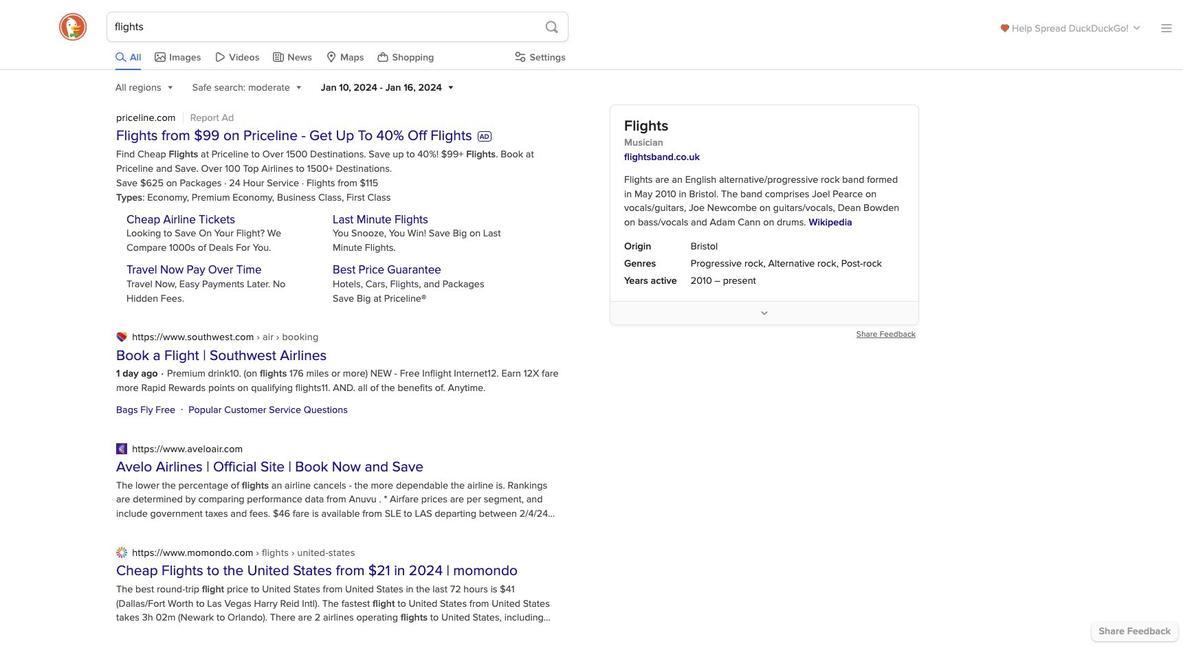 Task type: vqa. For each thing, say whether or not it's contained in the screenshot.
search domain southwest.com image on the bottom of page
yes



Task type: locate. For each thing, give the bounding box(es) containing it.
None submit
[[535, 12, 569, 42]]

None text field
[[115, 12, 533, 42]]

search domain aveloair.com image
[[116, 444, 127, 455]]



Task type: describe. For each thing, give the bounding box(es) containing it.
search domain momondo.com image
[[116, 548, 127, 559]]

help spread duckduckgo! image
[[1002, 24, 1010, 32]]

search domain southwest.com image
[[116, 332, 127, 343]]



